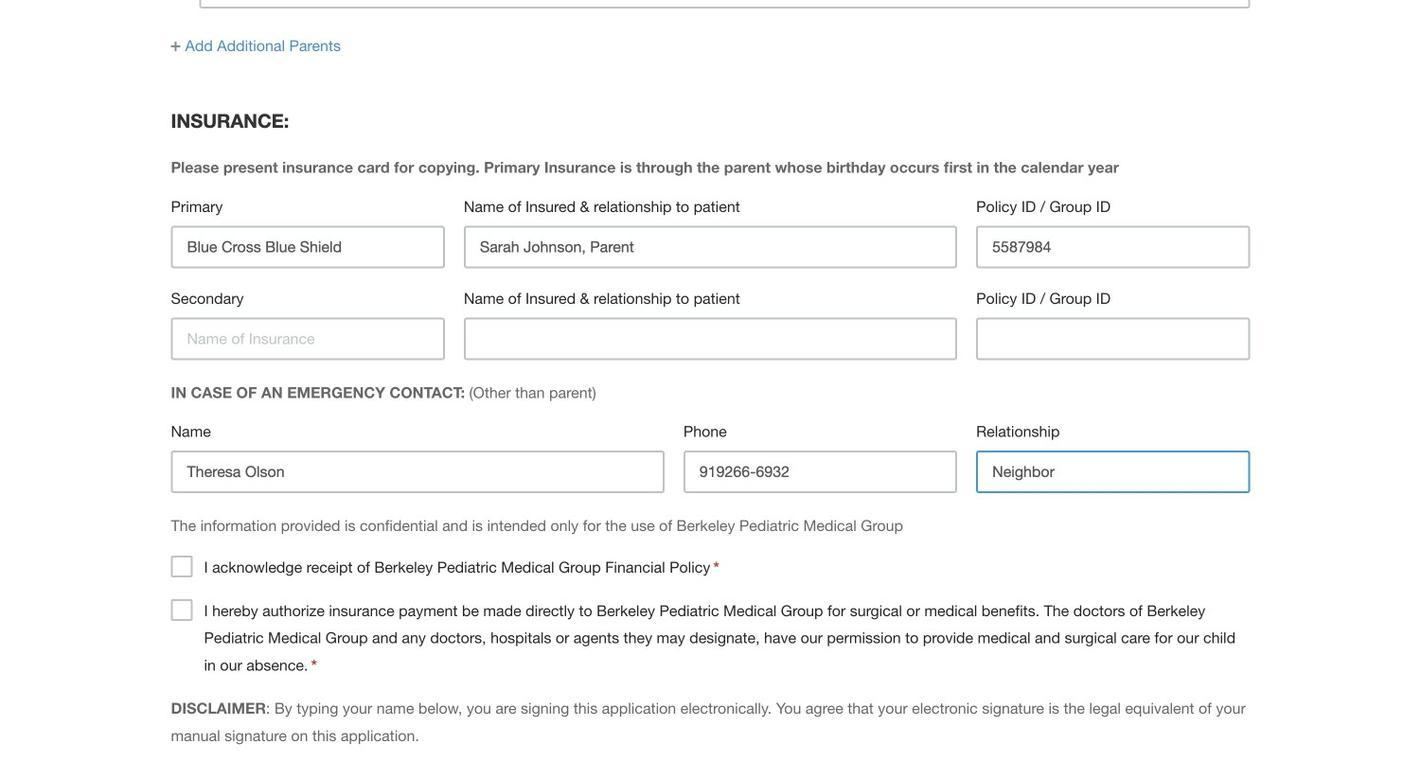 Task type: vqa. For each thing, say whether or not it's contained in the screenshot.
text box
yes



Task type: describe. For each thing, give the bounding box(es) containing it.
2 name of insurance text field from the top
[[171, 318, 445, 360]]

(xxx) xxx-xxxx number field
[[683, 451, 957, 493]]



Task type: locate. For each thing, give the bounding box(es) containing it.
None text field
[[464, 226, 957, 268], [976, 226, 1250, 268], [464, 318, 957, 360], [976, 318, 1250, 360], [171, 451, 664, 493], [464, 226, 957, 268], [976, 226, 1250, 268], [464, 318, 957, 360], [976, 318, 1250, 360], [171, 451, 664, 493]]

0 vertical spatial name of insurance text field
[[171, 226, 445, 268]]

None text field
[[976, 451, 1250, 493]]

Street / City / State / Zip Code text field
[[199, 0, 1250, 8]]

1 name of insurance text field from the top
[[171, 226, 445, 268]]

Name of Insurance text field
[[171, 226, 445, 268], [171, 318, 445, 360]]

1 vertical spatial name of insurance text field
[[171, 318, 445, 360]]



